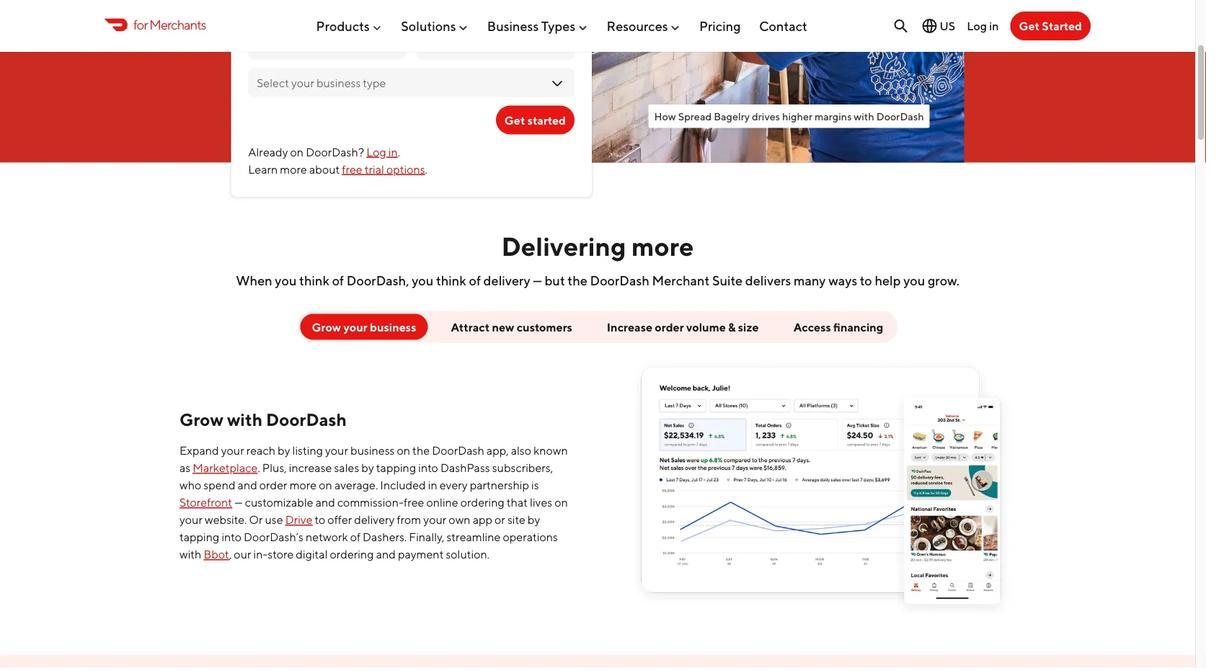 Task type: locate. For each thing, give the bounding box(es) containing it.
— left but
[[533, 273, 542, 289]]

0 vertical spatial get
[[1019, 19, 1040, 33]]

on right "already"
[[290, 145, 304, 159]]

for merchants link
[[105, 15, 206, 34]]

pricing
[[699, 18, 741, 34]]

free left trial
[[342, 163, 363, 176]]

2 think from the left
[[436, 273, 466, 289]]

1 horizontal spatial grow
[[312, 321, 341, 334]]

1 horizontal spatial and
[[316, 496, 335, 510]]

1 vertical spatial tapping
[[180, 531, 219, 544]]

0 horizontal spatial .
[[258, 462, 260, 475]]

options
[[386, 163, 425, 176]]

grow inside the chevron right tab panel
[[180, 410, 224, 430]]

1 vertical spatial into
[[222, 531, 242, 544]]

on up included in the bottom of the page
[[397, 444, 410, 458]]

solution.
[[446, 548, 490, 562]]

access financing
[[794, 321, 884, 334]]

1 vertical spatial to
[[315, 513, 325, 527]]

0 vertical spatial with
[[854, 110, 875, 123]]

globe line image
[[921, 17, 938, 35]]

1 horizontal spatial log
[[967, 19, 987, 33]]

0 horizontal spatial order
[[259, 479, 287, 493]]

with
[[854, 110, 875, 123], [227, 410, 263, 430], [180, 548, 202, 562]]

1 horizontal spatial to
[[860, 273, 872, 289]]

1 horizontal spatial ordering
[[461, 496, 505, 510]]

how spread bagelry drives higher margins with doordash
[[654, 110, 924, 123]]

2 vertical spatial by
[[528, 513, 540, 527]]

in
[[989, 19, 999, 33], [389, 145, 398, 159], [428, 479, 437, 493]]

dashers.
[[363, 531, 407, 544]]

0 horizontal spatial —
[[234, 496, 243, 510]]

our
[[234, 548, 251, 562]]

more inside . plus, increase sales by tapping into dashpass subscribers, who spend and order more on average. included in every partnership is storefront
[[290, 479, 317, 493]]

online
[[427, 496, 458, 510]]

to up network at the bottom left of the page
[[315, 513, 325, 527]]

1 horizontal spatial you
[[412, 273, 434, 289]]

0 vertical spatial tapping
[[376, 462, 416, 475]]

for
[[133, 17, 148, 32]]

or
[[495, 513, 505, 527]]

delivery up new
[[484, 273, 530, 289]]

grow inside button
[[312, 321, 341, 334]]

into
[[418, 462, 438, 475], [222, 531, 242, 544]]

bbot
[[204, 548, 229, 562]]

increase
[[607, 321, 653, 334]]

in inside already on doordash? log in . learn more about free trial options .
[[389, 145, 398, 159]]

with left bbot link in the left bottom of the page
[[180, 548, 202, 562]]

your
[[344, 321, 368, 334], [221, 444, 244, 458], [325, 444, 348, 458], [180, 513, 203, 527], [423, 513, 447, 527]]

1 vertical spatial —
[[234, 496, 243, 510]]

0 horizontal spatial free
[[342, 163, 363, 176]]

. up options
[[398, 145, 400, 159]]

by right site
[[528, 513, 540, 527]]

business inside expand your reach by listing your business on the doordash app, also known as
[[350, 444, 395, 458]]

your inside button
[[344, 321, 368, 334]]

to left help
[[860, 273, 872, 289]]

and up offer
[[316, 496, 335, 510]]

0 vertical spatial grow
[[312, 321, 341, 334]]

bbot link
[[204, 548, 229, 562]]

more
[[280, 163, 307, 176], [632, 232, 694, 262], [290, 479, 317, 493]]

1 horizontal spatial log in link
[[967, 19, 999, 33]]

1 vertical spatial log
[[366, 145, 386, 159]]

1 vertical spatial and
[[316, 496, 335, 510]]

0 horizontal spatial with
[[180, 548, 202, 562]]

0 vertical spatial log in link
[[967, 19, 999, 33]]

ordering
[[461, 496, 505, 510], [330, 548, 374, 562]]

site
[[508, 513, 525, 527]]

help
[[875, 273, 901, 289]]

with inside the 'to offer delivery from your own app or site by tapping into doordash's network of dashers. finally, streamline operations with'
[[180, 548, 202, 562]]

business down doordash,
[[370, 321, 416, 334]]

you right doordash,
[[412, 273, 434, 289]]

2 vertical spatial with
[[180, 548, 202, 562]]

to
[[860, 273, 872, 289], [315, 513, 325, 527]]

2 horizontal spatial .
[[425, 163, 428, 176]]

ordering down network at the bottom left of the page
[[330, 548, 374, 562]]

log
[[967, 19, 987, 33], [366, 145, 386, 159]]

grow with doordash tab list
[[156, 312, 1039, 618]]

0 horizontal spatial grow
[[180, 410, 224, 430]]

use
[[265, 513, 283, 527]]

the
[[568, 273, 588, 289], [413, 444, 430, 458]]

your up marketplace
[[221, 444, 244, 458]]

0 horizontal spatial log in link
[[366, 145, 398, 159]]

0 horizontal spatial to
[[315, 513, 325, 527]]

free inside the "— customizable and commission-free online ordering that lives on your website. or use"
[[404, 496, 424, 510]]

.
[[398, 145, 400, 159], [425, 163, 428, 176], [258, 462, 260, 475]]

1 vertical spatial business
[[350, 444, 395, 458]]

subscribers,
[[492, 462, 553, 475]]

into up ,
[[222, 531, 242, 544]]

in-
[[254, 548, 268, 562]]

log right us
[[967, 19, 987, 33]]

the right but
[[568, 273, 588, 289]]

1 vertical spatial delivery
[[354, 513, 395, 527]]

chevron right tab panel
[[156, 355, 1039, 618]]

from
[[397, 513, 421, 527]]

1 horizontal spatial with
[[227, 410, 263, 430]]

by inside the 'to offer delivery from your own app or site by tapping into doordash's network of dashers. finally, streamline operations with'
[[528, 513, 540, 527]]

on right lives on the left
[[555, 496, 568, 510]]

log in link right us
[[967, 19, 999, 33]]

0 vertical spatial delivery
[[484, 273, 530, 289]]

1 vertical spatial free
[[404, 496, 424, 510]]

more inside already on doordash? log in . learn more about free trial options .
[[280, 163, 307, 176]]

0 horizontal spatial delivery
[[354, 513, 395, 527]]

you right help
[[904, 273, 925, 289]]

tapping inside . plus, increase sales by tapping into dashpass subscribers, who spend and order more on average. included in every partnership is storefront
[[376, 462, 416, 475]]

tapping up included in the bottom of the page
[[376, 462, 416, 475]]

grow.
[[928, 273, 960, 289]]

grow
[[312, 321, 341, 334], [180, 410, 224, 430]]

your down doordash,
[[344, 321, 368, 334]]

more up merchant
[[632, 232, 694, 262]]

1 horizontal spatial free
[[404, 496, 424, 510]]

margins
[[815, 110, 852, 123]]

2 vertical spatial and
[[376, 548, 396, 562]]

store
[[268, 548, 294, 562]]

1 vertical spatial order
[[259, 479, 287, 493]]

partnership
[[470, 479, 529, 493]]

and down dashers.
[[376, 548, 396, 562]]

0 vertical spatial and
[[238, 479, 257, 493]]

0 vertical spatial order
[[655, 321, 684, 334]]

0 vertical spatial by
[[278, 444, 290, 458]]

that
[[507, 496, 528, 510]]

of left doordash,
[[332, 273, 344, 289]]

business
[[487, 18, 539, 34]]

how
[[654, 110, 676, 123]]

merchant
[[652, 273, 710, 289]]

your down storefront
[[180, 513, 203, 527]]

1 horizontal spatial in
[[428, 479, 437, 493]]

your up sales
[[325, 444, 348, 458]]

0 horizontal spatial and
[[238, 479, 257, 493]]

0 vertical spatial ordering
[[461, 496, 505, 510]]

. right trial
[[425, 163, 428, 176]]

1 vertical spatial the
[[413, 444, 430, 458]]

doordash up dashpass
[[432, 444, 484, 458]]

order down "plus,"
[[259, 479, 287, 493]]

1 horizontal spatial get
[[1019, 19, 1040, 33]]

delivery
[[484, 273, 530, 289], [354, 513, 395, 527]]

get for get started
[[505, 114, 525, 127]]

0 horizontal spatial ordering
[[330, 548, 374, 562]]

0 horizontal spatial you
[[275, 273, 297, 289]]

0 vertical spatial more
[[280, 163, 307, 176]]

contact link
[[759, 12, 808, 39]]

0 horizontal spatial in
[[389, 145, 398, 159]]

0 horizontal spatial get
[[505, 114, 525, 127]]

0 vertical spatial in
[[989, 19, 999, 33]]

more right 'learn'
[[280, 163, 307, 176]]

free inside already on doordash? log in . learn more about free trial options .
[[342, 163, 363, 176]]

you right when
[[275, 273, 297, 289]]

doordash's
[[244, 531, 304, 544]]

1 horizontal spatial into
[[418, 462, 438, 475]]

grow for grow your business
[[312, 321, 341, 334]]

on down 'increase'
[[319, 479, 332, 493]]

operations
[[503, 531, 558, 544]]

delivering more
[[501, 232, 694, 262]]

by up the average.
[[361, 462, 374, 475]]

doordash inside expand your reach by listing your business on the doordash app, also known as
[[432, 444, 484, 458]]

drive link
[[285, 513, 313, 527]]

1 horizontal spatial the
[[568, 273, 588, 289]]

tapping up bbot
[[180, 531, 219, 544]]

included
[[380, 479, 426, 493]]

think up attract
[[436, 273, 466, 289]]

in right us
[[989, 19, 999, 33]]

storefront link
[[180, 496, 232, 510]]

1 vertical spatial grow
[[180, 410, 224, 430]]

by inside expand your reach by listing your business on the doordash app, also known as
[[278, 444, 290, 458]]

of up attract
[[469, 273, 481, 289]]

into up included in the bottom of the page
[[418, 462, 438, 475]]

1 vertical spatial with
[[227, 410, 263, 430]]

0 horizontal spatial by
[[278, 444, 290, 458]]

0 vertical spatial free
[[342, 163, 363, 176]]

more down 'increase'
[[290, 479, 317, 493]]

1 vertical spatial log in link
[[366, 145, 398, 159]]

1 horizontal spatial —
[[533, 273, 542, 289]]

0 vertical spatial into
[[418, 462, 438, 475]]

the up included in the bottom of the page
[[413, 444, 430, 458]]

with right margins
[[854, 110, 875, 123]]

get for get started
[[1019, 19, 1040, 33]]

1 horizontal spatial think
[[436, 273, 466, 289]]

1 vertical spatial get
[[505, 114, 525, 127]]

drive
[[285, 513, 313, 527]]

merchants
[[149, 17, 206, 32]]

delivers
[[745, 273, 791, 289]]

by
[[278, 444, 290, 458], [361, 462, 374, 475], [528, 513, 540, 527]]

2 horizontal spatial by
[[528, 513, 540, 527]]

your inside the "— customizable and commission-free online ordering that lives on your website. or use"
[[180, 513, 203, 527]]

2 vertical spatial in
[[428, 479, 437, 493]]

0 vertical spatial .
[[398, 145, 400, 159]]

streamline
[[447, 531, 501, 544]]

2 vertical spatial more
[[290, 479, 317, 493]]

0 vertical spatial —
[[533, 273, 542, 289]]

by inside . plus, increase sales by tapping into dashpass subscribers, who spend and order more on average. included in every partnership is storefront
[[361, 462, 374, 475]]

1 horizontal spatial order
[[655, 321, 684, 334]]

0 vertical spatial business
[[370, 321, 416, 334]]

— up the website.
[[234, 496, 243, 510]]

free
[[342, 163, 363, 176], [404, 496, 424, 510]]

ordering inside the "— customizable and commission-free online ordering that lives on your website. or use"
[[461, 496, 505, 510]]

payment
[[398, 548, 444, 562]]

expand
[[180, 444, 219, 458]]

business up sales
[[350, 444, 395, 458]]

attract new customers
[[451, 321, 572, 334]]

marketplace link
[[193, 462, 258, 475]]

0 horizontal spatial log
[[366, 145, 386, 159]]

of up bbot , our in-store digital ordering and payment solution.
[[350, 531, 361, 544]]

products link
[[316, 12, 383, 39]]

0 horizontal spatial the
[[413, 444, 430, 458]]

into inside the 'to offer delivery from your own app or site by tapping into doordash's network of dashers. finally, streamline operations with'
[[222, 531, 242, 544]]

order inside . plus, increase sales by tapping into dashpass subscribers, who spend and order more on average. included in every partnership is storefront
[[259, 479, 287, 493]]

bbot , our in-store digital ordering and payment solution.
[[204, 548, 490, 562]]

on inside the "— customizable and commission-free online ordering that lives on your website. or use"
[[555, 496, 568, 510]]

known
[[534, 444, 568, 458]]

1 vertical spatial more
[[632, 232, 694, 262]]

business types link
[[487, 12, 589, 39]]

&
[[728, 321, 736, 334]]

ordering for and
[[330, 548, 374, 562]]

0 horizontal spatial into
[[222, 531, 242, 544]]

on
[[290, 145, 304, 159], [397, 444, 410, 458], [319, 479, 332, 493], [555, 496, 568, 510]]

delivery inside the 'to offer delivery from your own app or site by tapping into doordash's network of dashers. finally, streamline operations with'
[[354, 513, 395, 527]]

volume
[[686, 321, 726, 334]]

business
[[370, 321, 416, 334], [350, 444, 395, 458]]

your down online
[[423, 513, 447, 527]]

1 vertical spatial by
[[361, 462, 374, 475]]

2 horizontal spatial you
[[904, 273, 925, 289]]

order left volume
[[655, 321, 684, 334]]

and right spend
[[238, 479, 257, 493]]

drives
[[752, 110, 780, 123]]

1 vertical spatial in
[[389, 145, 398, 159]]

log up trial
[[366, 145, 386, 159]]

who
[[180, 479, 201, 493]]

think right when
[[299, 273, 330, 289]]

delivery down commission-
[[354, 513, 395, 527]]

0 horizontal spatial tapping
[[180, 531, 219, 544]]

offer
[[328, 513, 352, 527]]

1 horizontal spatial by
[[361, 462, 374, 475]]

plus,
[[262, 462, 287, 475]]

ordering up app
[[461, 496, 505, 510]]

of
[[332, 273, 344, 289], [469, 273, 481, 289], [350, 531, 361, 544]]

with up reach
[[227, 410, 263, 430]]

log in link up free trial options link
[[366, 145, 398, 159]]

2 vertical spatial .
[[258, 462, 260, 475]]

by up "plus,"
[[278, 444, 290, 458]]

in up free trial options link
[[389, 145, 398, 159]]

1 horizontal spatial tapping
[[376, 462, 416, 475]]

. left "plus,"
[[258, 462, 260, 475]]

1 horizontal spatial of
[[350, 531, 361, 544]]

free trial options link
[[342, 163, 425, 176]]

1 vertical spatial ordering
[[330, 548, 374, 562]]

when you think of doordash, you think of delivery — but the doordash merchant suite delivers many ways to help you grow.
[[236, 273, 960, 289]]

0 horizontal spatial think
[[299, 273, 330, 289]]

in up online
[[428, 479, 437, 493]]

get started
[[1019, 19, 1082, 33]]

free up from
[[404, 496, 424, 510]]



Task type: vqa. For each thing, say whether or not it's contained in the screenshot.
new
yes



Task type: describe. For each thing, give the bounding box(es) containing it.
about
[[309, 163, 340, 176]]

but
[[545, 273, 565, 289]]

expand your reach by listing your business on the doordash app, also known as
[[180, 444, 568, 475]]

and inside . plus, increase sales by tapping into dashpass subscribers, who spend and order more on average. included in every partnership is storefront
[[238, 479, 257, 493]]

started
[[1042, 19, 1082, 33]]

dashpass
[[441, 462, 490, 475]]

in inside . plus, increase sales by tapping into dashpass subscribers, who spend and order more on average. included in every partnership is storefront
[[428, 479, 437, 493]]

started
[[528, 114, 566, 127]]

2 horizontal spatial in
[[989, 19, 999, 33]]

2 horizontal spatial and
[[376, 548, 396, 562]]

resources
[[607, 18, 668, 34]]

1 vertical spatial .
[[425, 163, 428, 176]]

grow with doordash
[[180, 410, 347, 430]]

many
[[794, 273, 826, 289]]

own
[[449, 513, 471, 527]]

1 think from the left
[[299, 273, 330, 289]]

to offer delivery from your own app or site by tapping into doordash's network of dashers. finally, streamline operations with
[[180, 513, 558, 562]]

0 vertical spatial to
[[860, 273, 872, 289]]

. inside . plus, increase sales by tapping into dashpass subscribers, who spend and order more on average. included in every partnership is storefront
[[258, 462, 260, 475]]

3 you from the left
[[904, 273, 925, 289]]

finally,
[[409, 531, 445, 544]]

storefront
[[180, 496, 232, 510]]

of inside the 'to offer delivery from your own app or site by tapping into doordash's network of dashers. finally, streamline operations with'
[[350, 531, 361, 544]]

get started button
[[1011, 12, 1091, 40]]

higher
[[782, 110, 813, 123]]

spend
[[204, 479, 235, 493]]

,
[[229, 548, 232, 562]]

and inside the "— customizable and commission-free online ordering that lives on your website. or use"
[[316, 496, 335, 510]]

on inside expand your reach by listing your business on the doordash app, also known as
[[397, 444, 410, 458]]

2 you from the left
[[412, 273, 434, 289]]

is
[[531, 479, 539, 493]]

1 horizontal spatial .
[[398, 145, 400, 159]]

log inside already on doordash? log in . learn more about free trial options .
[[366, 145, 386, 159]]

doordash right margins
[[877, 110, 924, 123]]

increase
[[289, 462, 332, 475]]

listing
[[292, 444, 323, 458]]

new
[[492, 321, 514, 334]]

0 vertical spatial the
[[568, 273, 588, 289]]

pricing link
[[699, 12, 741, 39]]

resources link
[[607, 12, 681, 39]]

— customizable and commission-free online ordering that lives on your website. or use
[[180, 496, 568, 527]]

2 horizontal spatial with
[[854, 110, 875, 123]]

— inside the "— customizable and commission-free online ordering that lives on your website. or use"
[[234, 496, 243, 510]]

when
[[236, 273, 272, 289]]

for merchants
[[133, 17, 206, 32]]

get started
[[505, 114, 566, 127]]

every
[[440, 479, 468, 493]]

how spread bagelry drives higher margins with doordash link
[[649, 105, 930, 128]]

also
[[511, 444, 531, 458]]

tapping inside the 'to offer delivery from your own app or site by tapping into doordash's network of dashers. finally, streamline operations with'
[[180, 531, 219, 544]]

log in
[[967, 19, 999, 33]]

0 vertical spatial log
[[967, 19, 987, 33]]

on inside . plus, increase sales by tapping into dashpass subscribers, who spend and order more on average. included in every partnership is storefront
[[319, 479, 332, 493]]

the inside expand your reach by listing your business on the doordash app, also known as
[[413, 444, 430, 458]]

business inside button
[[370, 321, 416, 334]]

ordering for that
[[461, 496, 505, 510]]

order inside increase order volume & size button
[[655, 321, 684, 334]]

commission-
[[337, 496, 404, 510]]

grow for grow with doordash
[[180, 410, 224, 430]]

customers
[[517, 321, 572, 334]]

doordash,
[[347, 273, 409, 289]]

already on doordash? log in . learn more about free trial options .
[[248, 145, 428, 176]]

doordash down delivering more
[[590, 273, 650, 289]]

average.
[[334, 479, 378, 493]]

or
[[249, 513, 263, 527]]

0 horizontal spatial of
[[332, 273, 344, 289]]

Email Address email field
[[257, 38, 397, 54]]

customizable
[[245, 496, 313, 510]]

doordash up listing
[[266, 410, 347, 430]]

your inside the 'to offer delivery from your own app or site by tapping into doordash's network of dashers. finally, streamline operations with'
[[423, 513, 447, 527]]

lives
[[530, 496, 552, 510]]

delivering
[[501, 232, 626, 262]]

attract new customers button
[[439, 314, 584, 340]]

website.
[[205, 513, 247, 527]]

size
[[738, 321, 759, 334]]

spread
[[678, 110, 712, 123]]

business types
[[487, 18, 576, 34]]

grow your business button
[[300, 314, 428, 340]]

on inside already on doordash? log in . learn more about free trial options .
[[290, 145, 304, 159]]

reach
[[246, 444, 275, 458]]

types
[[541, 18, 576, 34]]

1 horizontal spatial delivery
[[484, 273, 530, 289]]

spread bagelry image
[[529, 0, 965, 163]]

grow your business
[[312, 321, 416, 334]]

insights you can use image
[[627, 355, 1016, 618]]

to inside the 'to offer delivery from your own app or site by tapping into doordash's network of dashers. finally, streamline operations with'
[[315, 513, 325, 527]]

suite
[[712, 273, 743, 289]]

bagelry
[[714, 110, 750, 123]]

network
[[306, 531, 348, 544]]

increase order volume & size
[[607, 321, 759, 334]]

digital
[[296, 548, 328, 562]]

ways
[[829, 273, 858, 289]]

as
[[180, 462, 191, 475]]

1 you from the left
[[275, 273, 297, 289]]

2 horizontal spatial of
[[469, 273, 481, 289]]

. plus, increase sales by tapping into dashpass subscribers, who spend and order more on average. included in every partnership is storefront
[[180, 462, 553, 510]]

into inside . plus, increase sales by tapping into dashpass subscribers, who spend and order more on average. included in every partnership is storefront
[[418, 462, 438, 475]]

trial
[[365, 163, 384, 176]]

marketplace
[[193, 462, 258, 475]]

increase order volume & size button
[[595, 314, 771, 340]]

Business Phone text field
[[426, 38, 566, 54]]

attract
[[451, 321, 490, 334]]



